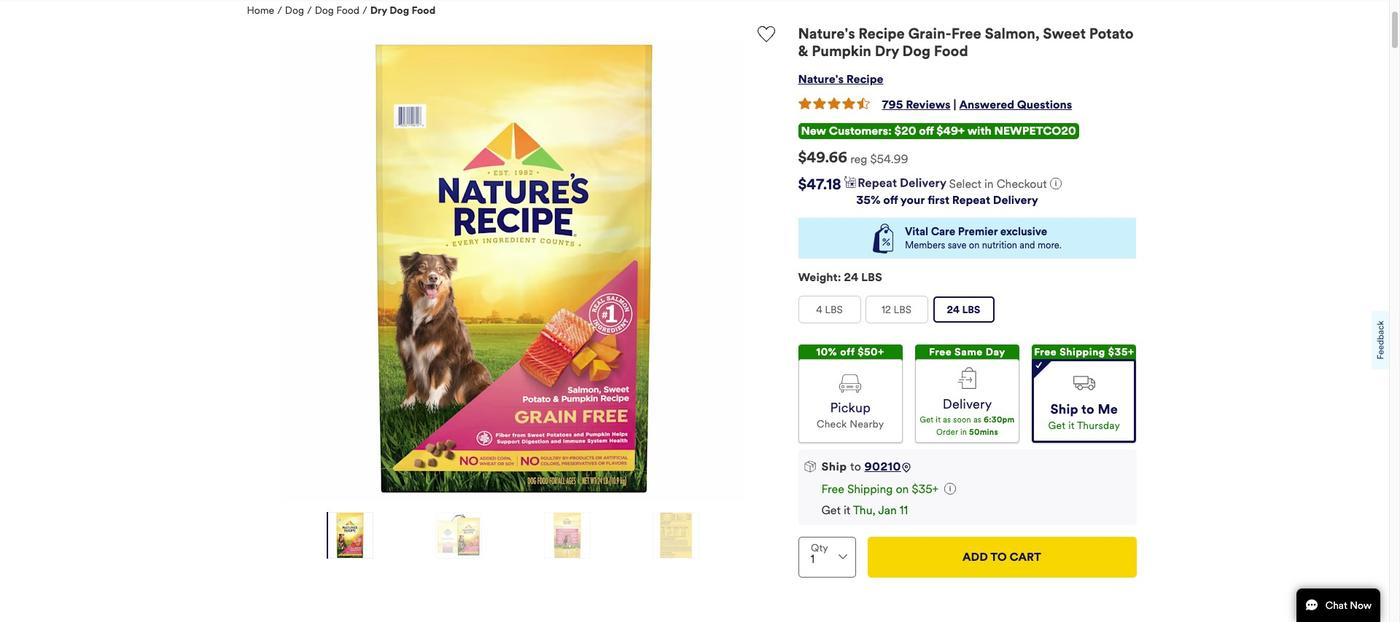 Task type: vqa. For each thing, say whether or not it's contained in the screenshot.
Salmon,
yes



Task type: describe. For each thing, give the bounding box(es) containing it.
shipping for on
[[847, 483, 893, 496]]

free shipping on $35+
[[822, 483, 939, 496]]

variation-12 LBS radio
[[866, 297, 927, 323]]

and
[[1020, 240, 1035, 252]]

$49+
[[937, 124, 965, 138]]

nature's recipe
[[798, 72, 883, 86]]

pickup
[[830, 400, 871, 416]]

11
[[900, 504, 908, 518]]

new
[[801, 124, 826, 138]]

0 horizontal spatial food
[[336, 5, 360, 17]]

it inside ship to me get it thursday
[[1068, 420, 1075, 433]]

dog link
[[285, 5, 304, 17]]

$49.66
[[798, 149, 848, 167]]

lbs for 4 lbs
[[825, 304, 843, 316]]

questions
[[1017, 98, 1072, 112]]

delivery get it as soon as 6:30pm order in 50mins
[[920, 397, 1015, 438]]

newpetco20
[[994, 124, 1076, 138]]

ship for 90210
[[822, 460, 847, 474]]

off for $50+
[[840, 346, 855, 359]]

delivery inside delivery get it as soon as 6:30pm order in 50mins
[[943, 397, 992, 413]]

0 horizontal spatial 24
[[844, 271, 859, 285]]

home / dog / dog food /
[[247, 5, 367, 17]]

to for 90210
[[850, 460, 862, 474]]

0 vertical spatial dry
[[370, 5, 387, 17]]

nature's recipe grain-free salmon, sweet potato & pumpkin dry dog food
[[798, 25, 1134, 61]]

free for free shipping on $35+
[[822, 483, 844, 496]]

home link
[[247, 5, 274, 17]]

nutrition
[[982, 240, 1017, 252]]

soon
[[953, 416, 971, 425]]

option group containing 4 lbs
[[798, 296, 1137, 330]]

0 horizontal spatial get
[[822, 504, 841, 518]]

order
[[936, 428, 958, 438]]

dry dog food link
[[370, 5, 436, 17]]

0 vertical spatial off
[[919, 124, 934, 138]]

delivery-method-Pickup-Check Nearby radio
[[798, 360, 903, 444]]

option group containing delivery
[[798, 345, 1137, 444]]

90210
[[865, 460, 901, 474]]

repeat delivery logo image
[[844, 177, 946, 190]]

weight : 24 lbs
[[798, 271, 882, 285]]

nature's recipe grain-free salmon, sweet potato & pumpkin dry dog food - thumbnail-4 image
[[653, 513, 699, 560]]

to
[[991, 551, 1007, 565]]

check
[[817, 418, 847, 431]]

more.
[[1038, 240, 1062, 252]]

1 as from the left
[[943, 416, 951, 425]]

$35+ for free shipping on $35+
[[912, 483, 939, 496]]

new customers: $20 off $49+ with newpetco20
[[801, 124, 1076, 138]]

select
[[949, 177, 982, 191]]

10%
[[817, 346, 837, 359]]

free inside nature's recipe grain-free salmon, sweet potato & pumpkin dry dog food
[[952, 25, 981, 43]]

jan
[[878, 504, 897, 518]]

:
[[838, 271, 841, 285]]

save
[[948, 240, 967, 252]]

delivery-method-Ship to Me-Get it Thursday radio
[[1032, 360, 1137, 444]]

free shipping $35+
[[1034, 346, 1134, 359]]

with
[[968, 124, 992, 138]]

customers:
[[829, 124, 892, 138]]

ship for me
[[1051, 402, 1078, 418]]

nearby
[[850, 418, 884, 431]]

shipping for $35+
[[1060, 346, 1106, 359]]

dog right dog food link
[[390, 5, 409, 17]]

icon carat down image
[[838, 555, 847, 560]]

dog right 'home' link
[[285, 5, 304, 17]]

answered questions link
[[959, 98, 1072, 112]]

0 horizontal spatial it
[[844, 504, 850, 518]]

day
[[986, 346, 1006, 359]]

members
[[905, 240, 945, 252]]

thu,
[[853, 504, 876, 518]]

me
[[1098, 402, 1118, 418]]

lbs right :
[[861, 271, 882, 285]]

variation-4 LBS radio
[[799, 297, 860, 323]]

on inside vital care premier exclusive members save on nutrition and more.
[[969, 240, 980, 252]]

thursday
[[1077, 420, 1120, 433]]

$47.18
[[798, 176, 841, 194]]

care
[[931, 225, 956, 238]]

icon info 2 button for free shipping on $35+
[[945, 483, 956, 496]]

exclusive
[[1000, 225, 1047, 238]]

90210 button
[[865, 460, 901, 474]]

checkout
[[997, 177, 1047, 191]]

lbs for 24 lbs
[[962, 304, 980, 316]]

reviews
[[906, 98, 951, 112]]

answered
[[959, 98, 1014, 112]]

vital care premier exclusive members save on nutrition and more.
[[905, 225, 1062, 252]]

icon delivery pin image
[[901, 463, 911, 473]]

nature's recipe grain-free salmon, sweet potato & pumpkin dry dog food - thumbnail-3 image
[[545, 513, 590, 560]]

0 vertical spatial $35+
[[1108, 346, 1134, 359]]



Task type: locate. For each thing, give the bounding box(es) containing it.
&
[[798, 42, 808, 61]]

1 option group from the top
[[798, 296, 1137, 330]]

2 vertical spatial off
[[840, 346, 855, 359]]

it left the thursday
[[1068, 420, 1075, 433]]

delivery down checkout
[[993, 193, 1038, 207]]

free same day $35+
[[929, 346, 1006, 375]]

dog food link
[[315, 5, 360, 17]]

in down soon
[[960, 428, 967, 438]]

shipping
[[1060, 346, 1106, 359], [847, 483, 893, 496]]

first
[[928, 193, 950, 207]]

1 vertical spatial icon info 2 button
[[945, 483, 956, 496]]

1 vertical spatial dry
[[875, 42, 899, 61]]

0 horizontal spatial ship
[[822, 460, 847, 474]]

ship inside ship to me get it thursday
[[1051, 402, 1078, 418]]

/ right dog food link
[[362, 5, 367, 17]]

ship to 90210
[[822, 460, 901, 474]]

lbs right 4 on the right of page
[[825, 304, 843, 316]]

1 vertical spatial option group
[[798, 345, 1137, 444]]

1 / from the left
[[277, 5, 282, 17]]

it up "order"
[[936, 416, 941, 425]]

|
[[954, 98, 956, 112]]

1 horizontal spatial /
[[307, 5, 312, 17]]

dry
[[370, 5, 387, 17], [875, 42, 899, 61]]

$50+
[[858, 346, 884, 359]]

nature's for nature's recipe
[[798, 72, 844, 86]]

icon check success 4 image
[[1035, 361, 1042, 369]]

12
[[882, 304, 891, 316]]

reg
[[850, 153, 867, 166]]

0 vertical spatial nature's
[[798, 25, 855, 43]]

nature's recipe grain-free salmon, sweet potato & pumpkin dry dog food - thumbnail-1 image
[[327, 513, 373, 560]]

$35+ left free shipping on $35+ image
[[912, 483, 939, 496]]

35%
[[856, 193, 881, 207]]

0 vertical spatial delivery
[[993, 193, 1038, 207]]

add to cart button
[[867, 537, 1137, 578]]

1 horizontal spatial ship
[[1051, 402, 1078, 418]]

get inside ship to me get it thursday
[[1048, 420, 1066, 433]]

dog inside nature's recipe grain-free salmon, sweet potato & pumpkin dry dog food
[[903, 42, 931, 61]]

2 as from the left
[[974, 416, 982, 425]]

1 horizontal spatial 24
[[947, 304, 960, 316]]

24 up same
[[947, 304, 960, 316]]

1 vertical spatial 24
[[947, 304, 960, 316]]

free inside free same day $35+
[[929, 346, 952, 359]]

0 horizontal spatial delivery
[[943, 397, 992, 413]]

nature's up nature's recipe
[[798, 25, 855, 43]]

to left 90210
[[850, 460, 862, 474]]

1 horizontal spatial $35+
[[954, 362, 980, 375]]

add to cart
[[963, 551, 1041, 565]]

home
[[247, 5, 274, 17]]

it
[[936, 416, 941, 425], [1068, 420, 1075, 433], [844, 504, 850, 518]]

to up the thursday
[[1082, 402, 1095, 418]]

0 horizontal spatial in
[[960, 428, 967, 438]]

nature's for nature's recipe grain-free salmon, sweet potato & pumpkin dry dog food
[[798, 25, 855, 43]]

food inside nature's recipe grain-free salmon, sweet potato & pumpkin dry dog food
[[934, 42, 968, 61]]

off right 10%
[[840, 346, 855, 359]]

2 horizontal spatial $35+
[[1108, 346, 1134, 359]]

get left the thu,
[[822, 504, 841, 518]]

get inside delivery get it as soon as 6:30pm order in 50mins
[[920, 416, 934, 425]]

to for me
[[1082, 402, 1095, 418]]

1 horizontal spatial icon info 2 button
[[1050, 177, 1062, 192]]

/
[[277, 5, 282, 17], [307, 5, 312, 17], [362, 5, 367, 17]]

to
[[1082, 402, 1095, 418], [850, 460, 862, 474]]

2 horizontal spatial off
[[919, 124, 934, 138]]

1 horizontal spatial to
[[1082, 402, 1095, 418]]

$35+
[[1108, 346, 1134, 359], [954, 362, 980, 375], [912, 483, 939, 496]]

delivery-method-Delivery-[object Object] radio
[[915, 360, 1020, 444]]

/ right dog link
[[307, 5, 312, 17]]

free left same
[[929, 346, 952, 359]]

same
[[955, 346, 983, 359]]

in inside delivery get it as soon as 6:30pm order in 50mins
[[960, 428, 967, 438]]

1 horizontal spatial food
[[412, 5, 436, 17]]

premier
[[958, 225, 998, 238]]

nature's recipe grain-free salmon, sweet potato & pumpkin dry dog food - carousel image #1 image
[[282, 37, 746, 501]]

salmon,
[[985, 25, 1040, 43]]

6:30pm
[[984, 416, 1015, 425]]

1 horizontal spatial get
[[920, 416, 934, 425]]

2 / from the left
[[307, 5, 312, 17]]

1 horizontal spatial it
[[936, 416, 941, 425]]

35% off your first repeat delivery
[[856, 193, 1038, 207]]

icon info 2 button right checkout
[[1050, 177, 1062, 192]]

nature's inside nature's recipe grain-free salmon, sweet potato & pumpkin dry dog food
[[798, 25, 855, 43]]

pumpkin
[[812, 42, 871, 61]]

2 vertical spatial $35+
[[912, 483, 939, 496]]

icon info 2 button for select in checkout
[[1050, 177, 1062, 192]]

0 horizontal spatial $35+
[[912, 483, 939, 496]]

free left salmon,
[[952, 25, 981, 43]]

0 vertical spatial recipe
[[859, 25, 905, 43]]

3 / from the left
[[362, 5, 367, 17]]

dog right dog link
[[315, 5, 334, 17]]

0 vertical spatial 24
[[844, 271, 859, 285]]

1 vertical spatial $35+
[[954, 362, 980, 375]]

50mins
[[969, 428, 998, 438]]

free up icon check success 4
[[1034, 346, 1057, 359]]

1 horizontal spatial delivery
[[993, 193, 1038, 207]]

icon pickup store image
[[840, 375, 861, 393]]

1 vertical spatial nature's
[[798, 72, 844, 86]]

1 vertical spatial delivery
[[943, 397, 992, 413]]

0 vertical spatial option group
[[798, 296, 1137, 330]]

0 vertical spatial in
[[985, 177, 994, 191]]

dry dog food
[[370, 5, 436, 17]]

2 horizontal spatial /
[[362, 5, 367, 17]]

0 horizontal spatial as
[[943, 416, 951, 425]]

$54.99
[[870, 153, 908, 166]]

get left soon
[[920, 416, 934, 425]]

shipping inside option group
[[1060, 346, 1106, 359]]

pickup check nearby
[[817, 400, 884, 431]]

free for free same day $35+
[[929, 346, 952, 359]]

0 horizontal spatial on
[[896, 483, 909, 496]]

0 horizontal spatial dry
[[370, 5, 387, 17]]

icon info 2 button down "order"
[[945, 483, 956, 496]]

nature's
[[798, 25, 855, 43], [798, 72, 844, 86]]

dry inside nature's recipe grain-free salmon, sweet potato & pumpkin dry dog food
[[875, 42, 899, 61]]

/ left dog link
[[277, 5, 282, 17]]

1 vertical spatial to
[[850, 460, 862, 474]]

1 horizontal spatial dry
[[875, 42, 899, 61]]

in
[[985, 177, 994, 191], [960, 428, 967, 438]]

$35+ down same
[[954, 362, 980, 375]]

on up 11
[[896, 483, 909, 496]]

free
[[952, 25, 981, 43], [929, 346, 952, 359], [1034, 346, 1057, 359], [822, 483, 844, 496]]

1 nature's from the top
[[798, 25, 855, 43]]

off right $20
[[919, 124, 934, 138]]

as up "order"
[[943, 416, 951, 425]]

ship
[[1051, 402, 1078, 418], [822, 460, 847, 474]]

get text from wcs image
[[1050, 178, 1062, 190]]

24 right :
[[844, 271, 859, 285]]

sweet
[[1043, 25, 1086, 43]]

lbs right 12
[[894, 304, 912, 316]]

795
[[882, 98, 903, 112]]

0 horizontal spatial /
[[277, 5, 282, 17]]

vital
[[905, 225, 928, 238]]

0 vertical spatial icon info 2 button
[[1050, 177, 1062, 192]]

add
[[963, 551, 988, 565]]

recipe inside nature's recipe grain-free salmon, sweet potato & pumpkin dry dog food
[[859, 25, 905, 43]]

delivery
[[993, 193, 1038, 207], [943, 397, 992, 413]]

as
[[943, 416, 951, 425], [974, 416, 982, 425]]

free for free shipping $35+
[[1034, 346, 1057, 359]]

lbs for 12 lbs
[[894, 304, 912, 316]]

recipe for nature's recipe
[[846, 72, 883, 86]]

$35+ inside free same day $35+
[[954, 362, 980, 375]]

0 vertical spatial to
[[1082, 402, 1095, 418]]

free down ship to 90210
[[822, 483, 844, 496]]

your
[[900, 193, 925, 207]]

shipping up delivery-method-ship to me-get it thursday radio on the bottom
[[1060, 346, 1106, 359]]

get
[[920, 416, 934, 425], [1048, 420, 1066, 433], [822, 504, 841, 518]]

0 vertical spatial on
[[969, 240, 980, 252]]

variation-24 LBS radio
[[933, 297, 994, 323]]

0 horizontal spatial shipping
[[847, 483, 893, 496]]

1 horizontal spatial in
[[985, 177, 994, 191]]

it inside delivery get it as soon as 6:30pm order in 50mins
[[936, 416, 941, 425]]

icon info 2 button
[[1050, 177, 1062, 192], [945, 483, 956, 496]]

potato
[[1089, 25, 1134, 43]]

nature's down &
[[798, 72, 844, 86]]

grain-
[[908, 25, 952, 43]]

4 lbs
[[816, 304, 843, 316]]

select in checkout
[[949, 177, 1047, 191]]

in right select
[[985, 177, 994, 191]]

4
[[816, 304, 822, 316]]

nature's recipe link
[[798, 72, 883, 86]]

ship up the thursday
[[1051, 402, 1078, 418]]

1 horizontal spatial on
[[969, 240, 980, 252]]

off down "repeat delivery logo"
[[883, 193, 898, 207]]

12 lbs
[[882, 304, 912, 316]]

off inside option group
[[840, 346, 855, 359]]

1 vertical spatial ship
[[822, 460, 847, 474]]

1 vertical spatial on
[[896, 483, 909, 496]]

0 vertical spatial ship
[[1051, 402, 1078, 418]]

it left the thu,
[[844, 504, 850, 518]]

ship to me get it thursday
[[1048, 402, 1120, 433]]

off
[[919, 124, 934, 138], [883, 193, 898, 207], [840, 346, 855, 359]]

10% off $50+
[[817, 346, 884, 359]]

food
[[336, 5, 360, 17], [412, 5, 436, 17], [934, 42, 968, 61]]

1 horizontal spatial off
[[883, 193, 898, 207]]

weight
[[798, 271, 838, 285]]

2 nature's from the top
[[798, 72, 844, 86]]

$35+ for free same day $35+
[[954, 362, 980, 375]]

lbs inside 'radio'
[[894, 304, 912, 316]]

0 horizontal spatial icon info 2 button
[[945, 483, 956, 496]]

2 option group from the top
[[798, 345, 1137, 444]]

option group
[[798, 296, 1137, 330], [798, 345, 1137, 444]]

$49.66 reg $54.99
[[798, 149, 908, 167]]

as up 50mins
[[974, 416, 982, 425]]

1 horizontal spatial shipping
[[1060, 346, 1106, 359]]

shipping up get it thu, jan 11
[[847, 483, 893, 496]]

1 vertical spatial off
[[883, 193, 898, 207]]

2 horizontal spatial food
[[934, 42, 968, 61]]

24 inside radio
[[947, 304, 960, 316]]

24 lbs
[[947, 304, 980, 316]]

1 vertical spatial in
[[960, 428, 967, 438]]

0 vertical spatial shipping
[[1060, 346, 1106, 359]]

795 reviews | answered questions
[[882, 98, 1072, 112]]

off for your
[[883, 193, 898, 207]]

1 horizontal spatial as
[[974, 416, 982, 425]]

to inside ship to me get it thursday
[[1082, 402, 1095, 418]]

dry right dog food link
[[370, 5, 387, 17]]

recipe left grain-
[[859, 25, 905, 43]]

ship down check
[[822, 460, 847, 474]]

recipe
[[859, 25, 905, 43], [846, 72, 883, 86]]

$20
[[895, 124, 916, 138]]

recipe down pumpkin
[[846, 72, 883, 86]]

on down premier
[[969, 240, 980, 252]]

lbs
[[861, 271, 882, 285], [825, 304, 843, 316], [894, 304, 912, 316], [962, 304, 980, 316]]

dry right pumpkin
[[875, 42, 899, 61]]

$35+ up me
[[1108, 346, 1134, 359]]

get left the thursday
[[1048, 420, 1066, 433]]

recipe for nature's recipe grain-free salmon, sweet potato & pumpkin dry dog food
[[859, 25, 905, 43]]

dog up reviews
[[903, 42, 931, 61]]

lbs up same
[[962, 304, 980, 316]]

nature's recipe grain-free salmon, sweet potato & pumpkin dry dog food - thumbnail-2 image
[[436, 513, 481, 560]]

get it thu, jan 11
[[822, 504, 908, 518]]

free shipping on $35+ image
[[945, 483, 956, 495]]

0 horizontal spatial off
[[840, 346, 855, 359]]

0 horizontal spatial to
[[850, 460, 862, 474]]

delivery up soon
[[943, 397, 992, 413]]

dog
[[285, 5, 304, 17], [315, 5, 334, 17], [390, 5, 409, 17], [903, 42, 931, 61]]

2 horizontal spatial it
[[1068, 420, 1075, 433]]

1 vertical spatial shipping
[[847, 483, 893, 496]]

2 horizontal spatial get
[[1048, 420, 1066, 433]]

cart
[[1010, 551, 1041, 565]]

repeat
[[952, 193, 990, 207]]

1 vertical spatial recipe
[[846, 72, 883, 86]]



